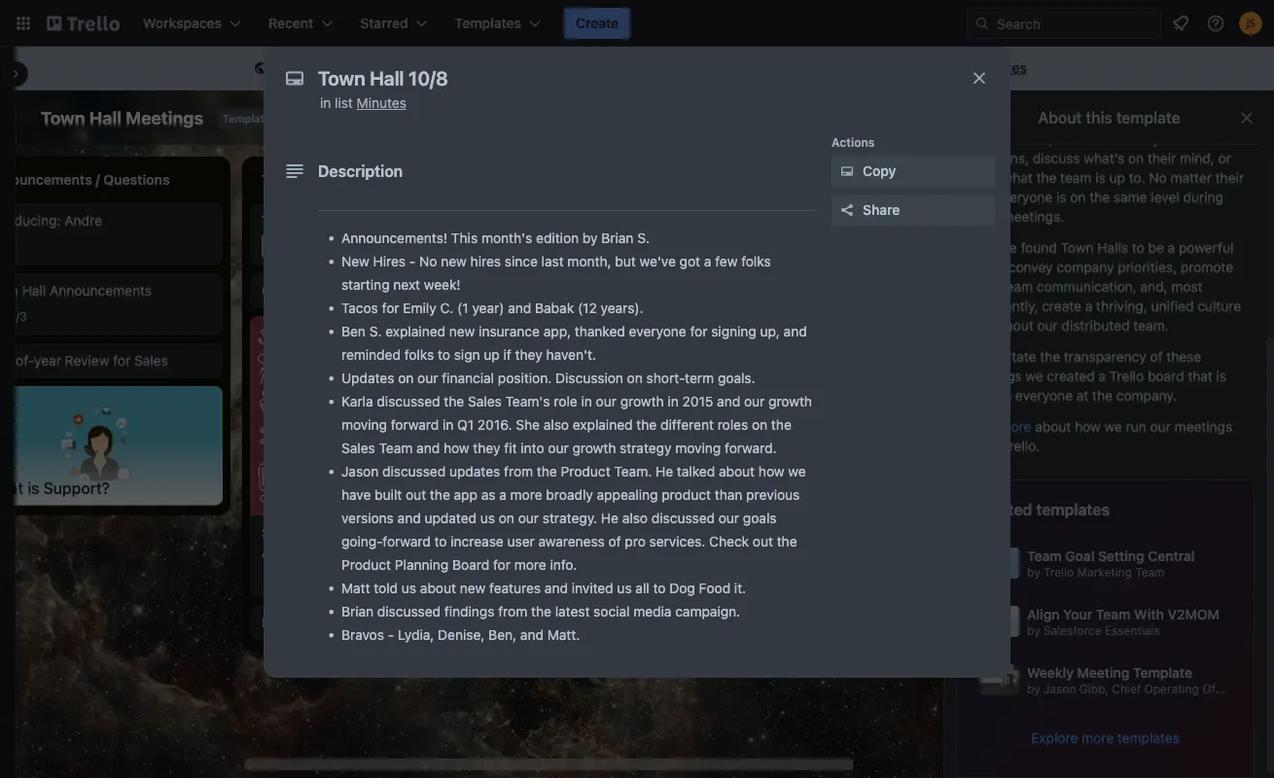 Task type: locate. For each thing, give the bounding box(es) containing it.
their up matter
[[1148, 150, 1176, 166]]

1 horizontal spatial explore
[[1031, 730, 1078, 746]]

introducing: laura link
[[538, 281, 764, 301]]

folks down emily
[[404, 347, 434, 363]]

of inside to facilitate the transparency of these meetings we created a trello board that is open to everyone at the company.
[[1150, 349, 1163, 365]]

1 vertical spatial up
[[484, 347, 500, 363]]

2 horizontal spatial how
[[1075, 419, 1101, 435]]

at
[[964, 92, 978, 108]]

sales down karla at bottom
[[341, 440, 375, 456]]

we down facilitate
[[1026, 368, 1043, 384]]

that
[[1188, 368, 1213, 384]]

/
[[569, 239, 572, 253], [16, 309, 20, 323]]

found
[[1021, 240, 1057, 256]]

by down "weekly"
[[1027, 682, 1041, 696]]

setting
[[1098, 548, 1145, 564]]

moving up talked
[[675, 440, 721, 456]]

check
[[709, 534, 749, 550]]

0 vertical spatial folks
[[742, 253, 771, 269]]

hall for second town hall announcements link from right
[[298, 213, 322, 229]]

in list minutes
[[320, 95, 407, 111]]

1 horizontal spatial no
[[1149, 170, 1167, 186]]

town hall announcements
[[262, 213, 428, 229], [538, 213, 704, 229]]

2 horizontal spatial templates
[[1118, 730, 1180, 746]]

discussed up lydia, on the left bottom
[[377, 604, 441, 620]]

discussion
[[556, 370, 624, 386]]

hall inside the at trello we have town hall meetings where everyone at the company is in attendance. they are an open forum for anyone to ask questions, discuss what's on their mind, or share what the team is up to. no matter their role, everyone is on the same level during these meetings.
[[1111, 92, 1135, 108]]

have up about at right top
[[1041, 92, 1070, 108]]

about this template
[[1038, 108, 1181, 127]]

everyone
[[964, 111, 1022, 127], [995, 189, 1053, 205], [629, 323, 687, 340], [1016, 388, 1073, 404]]

we inside to facilitate the transparency of these meetings we created a trello board that is open to everyone at the company.
[[1026, 368, 1043, 384]]

talked
[[677, 464, 715, 480]]

have
[[1041, 92, 1070, 108], [988, 240, 1017, 256], [341, 487, 371, 503]]

1 vertical spatial at
[[1077, 388, 1089, 404]]

0 vertical spatial their
[[1148, 150, 1176, 166]]

level
[[1151, 189, 1180, 205]]

weekly meeting template by jason gibb, chief operating officer @ bng
[[1027, 665, 1274, 696]]

actions
[[832, 135, 875, 149]]

the up the updated
[[430, 487, 450, 503]]

meetings down facilitate
[[964, 368, 1022, 384]]

0 vertical spatial team
[[1061, 170, 1092, 186]]

pro
[[625, 534, 646, 550]]

a down transparency
[[1099, 368, 1106, 384]]

company inside the at trello we have town hall meetings where everyone at the company is in attendance. they are an open forum for anyone to ask questions, discuss what's on their mind, or share what the team is up to. no matter their role, everyone is on the same level during these meetings.
[[1065, 111, 1123, 127]]

by
[[583, 230, 598, 246], [1027, 565, 1041, 579], [1027, 624, 1041, 637], [1027, 682, 1041, 696]]

0 horizontal spatial no
[[419, 253, 437, 269]]

0 vertical spatial /
[[569, 239, 572, 253]]

these down 'role,'
[[964, 209, 999, 225]]

1 vertical spatial moving
[[675, 440, 721, 456]]

0 horizontal spatial also
[[544, 417, 569, 433]]

out
[[406, 487, 426, 503], [753, 534, 773, 550]]

0 horizontal spatial announcements
[[326, 213, 428, 229]]

goal
[[1066, 548, 1095, 564]]

1 horizontal spatial have
[[988, 240, 1017, 256]]

the up forward. at the right bottom of page
[[771, 417, 792, 433]]

3 right 0 in the top of the page
[[20, 309, 27, 323]]

0 vertical spatial also
[[544, 417, 569, 433]]

hall up 3 / 3
[[575, 213, 599, 229]]

appealing
[[597, 487, 658, 503]]

trello up company.
[[1110, 368, 1144, 384]]

1 horizontal spatial up
[[1110, 170, 1126, 186]]

0 vertical spatial company
[[1065, 111, 1123, 127]]

by right 3 / 3
[[583, 230, 598, 246]]

open inside the at trello we have town hall meetings where everyone at the company is in attendance. they are an open forum for anyone to ask questions, discuss what's on their mind, or share what the team is up to. no matter their role, everyone is on the same level during these meetings.
[[1041, 131, 1073, 147]]

haven't.
[[546, 347, 596, 363]]

this inside announcements! this month's edition by brian s. new hires - no new hires since last month, but we've got a few folks starting next week! tacos for emily c. (1 year) and babak (12 years). ben s. explained new insurance app, thanked everyone for signing up, and reminded folks to sign up if they haven't. updates on our financial position. discussion on short-term goals. karla discussed the sales team's role in our growth in 2015 and our growth moving forward in q1 2016. she also explained the different roles on the sales team and how they fit into our growth strategy moving forward. jason discussed updates from the product team. he talked about how we have built out the app as a more broadly appealing product than previous versions and updated us on our strategy. he also discussed our goals going-forward to increase user awareness of pro services. check out the product planning board for more info. matt told us about new features and invited us all to dog food it. brian discussed findings from the latest social media campaign. bravos -  lydia, denise, ben, and matt.
[[451, 230, 478, 246]]

town hall announcements link up we've
[[538, 211, 764, 231]]

more for the top explore more templates 'link'
[[927, 60, 960, 76]]

1 vertical spatial explore
[[1031, 730, 1078, 746]]

the down created
[[1093, 388, 1113, 404]]

no inside announcements! this month's edition by brian s. new hires - no new hires since last month, but we've got a few folks starting next week! tacos for emily c. (1 year) and babak (12 years). ben s. explained new insurance app, thanked everyone for signing up, and reminded folks to sign up if they haven't. updates on our financial position. discussion on short-term goals. karla discussed the sales team's role in our growth in 2015 and our growth moving forward in q1 2016. she also explained the different roles on the sales team and how they fit into our growth strategy moving forward. jason discussed updates from the product team. he talked about how we have built out the app as a more broadly appealing product than previous versions and updated us on our strategy. he also discussed our goals going-forward to increase user awareness of pro services. check out the product planning board for more info. matt told us about new features and invited us all to dog food it. brian discussed findings from the latest social media campaign. bravos -  lydia, denise, ben, and matt.
[[419, 253, 437, 269]]

at up an
[[1025, 111, 1037, 127]]

starting
[[341, 277, 390, 293]]

of left 'pro'
[[609, 534, 621, 550]]

0 horizontal spatial up
[[484, 347, 500, 363]]

0 vertical spatial create
[[576, 15, 619, 31]]

to left sign
[[438, 347, 450, 363]]

2 horizontal spatial about
[[1035, 419, 1071, 435]]

team inside the at trello we have town hall meetings where everyone at the company is in attendance. they are an open forum for anyone to ask questions, discuss what's on their mind, or share what the team is up to. no matter their role, everyone is on the same level during these meetings.
[[1061, 170, 1092, 186]]

karla
[[341, 394, 373, 410]]

meetings down that
[[1175, 419, 1233, 435]]

bravos
[[341, 627, 384, 643]]

0 / 3
[[9, 309, 27, 323]]

1 vertical spatial their
[[1216, 170, 1244, 186]]

2 vertical spatial about
[[420, 580, 456, 596]]

told
[[374, 580, 398, 596]]

create inside button
[[576, 15, 619, 31]]

0 horizontal spatial at
[[1025, 111, 1037, 127]]

2 vertical spatial meetings
[[1175, 419, 1233, 435]]

0 horizontal spatial town hall announcements
[[262, 213, 428, 229]]

team down discuss
[[1061, 170, 1092, 186]]

trello inside team goal setting central by trello marketing team
[[1044, 565, 1074, 579]]

hall for town hall 10/8 link
[[851, 213, 875, 229]]

anyone left internet at left
[[451, 60, 497, 76]]

our inside the about how we run our meetings using trello.
[[1150, 419, 1171, 435]]

to right "way"
[[992, 259, 1005, 275]]

is up meetings.
[[1057, 189, 1067, 205]]

meetings up attendance.
[[1138, 92, 1196, 108]]

0 vertical spatial sales
[[468, 394, 502, 410]]

1 vertical spatial jason
[[1044, 682, 1076, 696]]

/ for 3
[[569, 239, 572, 253]]

open up discuss
[[1041, 131, 1073, 147]]

different
[[661, 417, 714, 433]]

explore more templates link up at
[[863, 53, 1039, 84]]

1 horizontal spatial template
[[1133, 665, 1193, 681]]

powerful
[[1179, 240, 1234, 256]]

in inside the at trello we have town hall meetings where everyone at the company is in attendance. they are an open forum for anyone to ask questions, discuss what's on their mind, or share what the team is up to. no matter their role, everyone is on the same level during these meetings.
[[1140, 111, 1151, 127]]

0 vertical spatial out
[[406, 487, 426, 503]]

the down into at the left
[[537, 464, 557, 480]]

to up read more
[[999, 388, 1012, 404]]

0 vertical spatial about
[[1035, 419, 1071, 435]]

by inside team goal setting central by trello marketing team
[[1027, 565, 1041, 579]]

we inside announcements! this month's edition by brian s. new hires - no new hires since last month, but we've got a few folks starting next week! tacos for emily c. (1 year) and babak (12 years). ben s. explained new insurance app, thanked everyone for signing up, and reminded folks to sign up if they haven't. updates on our financial position. discussion on short-term goals. karla discussed the sales team's role in our growth in 2015 and our growth moving forward in q1 2016. she also explained the different roles on the sales team and how they fit into our growth strategy moving forward. jason discussed updates from the product team. he talked about how we have built out the app as a more broadly appealing product than previous versions and updated us on our strategy. he also discussed our goals going-forward to increase user awareness of pro services. check out the product planning board for more info. matt told us about new features and invited us all to dog food it. brian discussed findings from the latest social media campaign. bravos -  lydia, denise, ben, and matt.
[[788, 464, 806, 480]]

on left short-
[[627, 370, 643, 386]]

to.
[[1129, 170, 1146, 186]]

sm image
[[251, 59, 271, 79]]

templates for the top explore more templates 'link'
[[963, 60, 1027, 76]]

us left all
[[617, 580, 632, 596]]

have right we
[[988, 240, 1017, 256]]

more for the bottommost explore more templates 'link'
[[1082, 730, 1114, 746]]

sales up 2016.
[[468, 394, 502, 410]]

0 vertical spatial no
[[1149, 170, 1167, 186]]

explained down role
[[573, 417, 633, 433]]

minutes link
[[357, 95, 407, 111]]

1 horizontal spatial trello
[[1044, 565, 1074, 579]]

1 vertical spatial board
[[1148, 368, 1184, 384]]

marketing
[[1077, 565, 1132, 579]]

1 horizontal spatial town hall announcements
[[538, 213, 704, 229]]

us down as
[[480, 510, 495, 526]]

about
[[1038, 108, 1082, 127]]

than
[[715, 487, 743, 503]]

what
[[1002, 170, 1033, 186]]

company update
[[262, 283, 371, 299]]

2 town hall announcements from the left
[[538, 213, 704, 229]]

trello right at
[[981, 92, 1016, 108]]

social media campaign data analysis link
[[262, 523, 487, 562]]

town hall 10/8 link
[[814, 211, 1040, 231]]

position.
[[498, 370, 552, 386]]

trello down goal
[[1044, 565, 1074, 579]]

0 vertical spatial explained
[[386, 323, 446, 340]]

jason up built
[[341, 464, 379, 480]]

2 vertical spatial templates
[[1118, 730, 1180, 746]]

share
[[863, 202, 900, 218]]

a inside to facilitate the transparency of these meetings we created a trello board that is open to everyone at the company.
[[1099, 368, 1106, 384]]

template up actions
[[791, 60, 848, 76]]

1 town hall announcements link from the left
[[262, 211, 487, 231]]

0 horizontal spatial template
[[371, 60, 427, 76]]

versions
[[341, 510, 394, 526]]

growth up team.
[[572, 440, 616, 456]]

product down strategy.
[[538, 546, 588, 562]]

explore for the bottommost explore more templates 'link'
[[1031, 730, 1078, 746]]

0 vertical spatial template
[[223, 112, 271, 125]]

1 horizontal spatial board
[[1148, 368, 1184, 384]]

board link
[[355, 102, 437, 133]]

he down appealing
[[601, 510, 619, 526]]

we left run
[[1105, 419, 1122, 435]]

explore down "weekly"
[[1031, 730, 1078, 746]]

about
[[1035, 419, 1071, 435], [719, 464, 755, 480], [420, 580, 456, 596]]

a right got
[[704, 253, 712, 269]]

also down role
[[544, 417, 569, 433]]

read
[[964, 419, 996, 435]]

company up communication,
[[1057, 259, 1114, 275]]

team inside we have found town halls to be a powerful way to convey company priorities, promote cross team communication, and, most importantly, create a thriving, unified culture throughout our distributed team.
[[1002, 279, 1033, 295]]

1 vertical spatial these
[[1167, 349, 1202, 365]]

0 horizontal spatial board
[[388, 109, 426, 125]]

announcements
[[326, 213, 428, 229], [602, 213, 704, 229]]

by down align
[[1027, 624, 1041, 637]]

town hall announcements up new
[[262, 213, 428, 229]]

our
[[1038, 318, 1058, 334], [418, 370, 438, 386], [596, 394, 617, 410], [744, 394, 765, 410], [1150, 419, 1171, 435], [548, 440, 569, 456], [518, 510, 539, 526], [719, 510, 739, 526]]

to down attendance.
[[1187, 131, 1200, 147]]

explore
[[875, 60, 923, 76], [1031, 730, 1078, 746]]

updated
[[425, 510, 477, 526]]

our inside we have found town halls to be a powerful way to convey company priorities, promote cross team communication, and, most importantly, create a thriving, unified culture throughout our distributed team.
[[1038, 318, 1058, 334]]

term
[[685, 370, 714, 386]]

our down create
[[1038, 318, 1058, 334]]

template up minutes
[[371, 60, 427, 76]]

board inside announcements! this month's edition by brian s. new hires - no new hires since last month, but we've got a few folks starting next week! tacos for emily c. (1 year) and babak (12 years). ben s. explained new insurance app, thanked everyone for signing up, and reminded folks to sign up if they haven't. updates on our financial position. discussion on short-term goals. karla discussed the sales team's role in our growth in 2015 and our growth moving forward in q1 2016. she also explained the different roles on the sales team and how they fit into our growth strategy moving forward. jason discussed updates from the product team. he talked about how we have built out the app as a more broadly appealing product than previous versions and updated us on our strategy. he also discussed our goals going-forward to increase user awareness of pro services. check out the product planning board for more info. matt told us about new features and invited us all to dog food it. brian discussed findings from the latest social media campaign. bravos -  lydia, denise, ben, and matt.
[[452, 557, 490, 573]]

town inside 'board name' text field
[[41, 107, 85, 128]]

role
[[554, 394, 578, 410]]

1 vertical spatial s.
[[369, 323, 382, 340]]

most
[[1172, 279, 1203, 295]]

hall up about this template
[[1111, 92, 1135, 108]]

minutes
[[357, 95, 407, 111]]

3 / 3
[[561, 239, 580, 253]]

hires
[[373, 253, 406, 269]]

social
[[594, 604, 630, 620]]

into
[[521, 440, 544, 456]]

is
[[305, 60, 315, 76], [1126, 111, 1136, 127], [1096, 170, 1106, 186], [1057, 189, 1067, 205], [1217, 368, 1227, 384]]

hall
[[1111, 92, 1135, 108], [89, 107, 122, 128], [298, 213, 322, 229], [575, 213, 599, 229], [851, 213, 875, 229]]

explore more templates inside 'link'
[[875, 60, 1027, 76]]

1 horizontal spatial board
[[452, 557, 490, 573]]

1 horizontal spatial brian
[[602, 230, 634, 246]]

2 town hall announcements link from the left
[[538, 211, 764, 231]]

template up operating
[[1133, 665, 1193, 681]]

jason down "weekly"
[[1044, 682, 1076, 696]]

primary element
[[0, 0, 1274, 47]]

3 for 0 / 3
[[20, 309, 27, 323]]

0 vertical spatial moving
[[341, 417, 387, 433]]

to inside to facilitate the transparency of these meetings we created a trello board that is open to everyone at the company.
[[999, 388, 1012, 404]]

updates
[[449, 464, 500, 480]]

1 vertical spatial brian
[[341, 604, 374, 620]]

board
[[716, 60, 753, 76], [1148, 368, 1184, 384]]

0 vertical spatial meetings
[[1138, 92, 1196, 108]]

we inside the about how we run our meetings using trello.
[[1105, 419, 1122, 435]]

s. up we've
[[637, 230, 650, 246]]

open up read
[[964, 388, 996, 404]]

this is a public template for anyone on the internet to copy.
[[274, 60, 646, 76]]

a
[[319, 60, 326, 76], [1168, 240, 1175, 256], [704, 253, 712, 269], [1085, 298, 1093, 314], [1099, 368, 1106, 384], [499, 487, 507, 503]]

explore more templates down gibb,
[[1031, 730, 1180, 746]]

1 horizontal spatial sales
[[468, 394, 502, 410]]

1 vertical spatial template
[[1133, 665, 1193, 681]]

2 vertical spatial how
[[759, 464, 785, 480]]

new down (1
[[449, 323, 475, 340]]

0 notifications image
[[1169, 12, 1193, 35]]

0 vertical spatial board
[[388, 109, 426, 125]]

0 vertical spatial open
[[1041, 131, 1073, 147]]

0 vertical spatial these
[[964, 209, 999, 225]]

0 horizontal spatial open
[[964, 388, 996, 404]]

roles
[[718, 417, 748, 433]]

template right "this"
[[1117, 108, 1181, 127]]

how inside the about how we run our meetings using trello.
[[1075, 419, 1101, 435]]

the up strategy
[[637, 417, 657, 433]]

0 horizontal spatial team
[[1002, 279, 1033, 295]]

no
[[1149, 170, 1167, 186], [419, 253, 437, 269]]

1 vertical spatial update
[[315, 614, 361, 630]]

0 horizontal spatial of
[[609, 534, 621, 550]]

new up week!
[[441, 253, 467, 269]]

app,
[[544, 323, 571, 340]]

0 vertical spatial -
[[409, 253, 416, 269]]

moving
[[341, 417, 387, 433], [675, 440, 721, 456]]

2 vertical spatial have
[[341, 487, 371, 503]]

create for create board from template
[[669, 60, 712, 76]]

1 vertical spatial meetings
[[964, 368, 1022, 384]]

fit
[[504, 440, 517, 456]]

1 vertical spatial also
[[622, 510, 648, 526]]

0 vertical spatial they
[[515, 347, 543, 363]]

these up that
[[1167, 349, 1202, 365]]

they
[[964, 131, 995, 147]]

1 horizontal spatial their
[[1216, 170, 1244, 186]]

have inside we have found town halls to be a powerful way to convey company priorities, promote cross team communication, and, most importantly, create a thriving, unified culture throughout our distributed team.
[[988, 240, 1017, 256]]

0 horizontal spatial how
[[444, 440, 469, 456]]

these inside to facilitate the transparency of these meetings we created a trello board that is open to everyone at the company.
[[1167, 349, 1202, 365]]

product
[[561, 464, 611, 480], [538, 546, 588, 562], [341, 557, 391, 573], [262, 614, 311, 630]]

meetings
[[126, 107, 203, 128]]

since
[[505, 253, 538, 269]]

how up "previous"
[[759, 464, 785, 480]]

0 vertical spatial forward
[[391, 417, 439, 433]]

0 horizontal spatial this
[[274, 60, 301, 76]]

trello
[[981, 92, 1016, 108], [1110, 368, 1144, 384], [1044, 565, 1074, 579]]

2 horizontal spatial trello
[[1110, 368, 1144, 384]]

0 horizontal spatial explained
[[386, 323, 446, 340]]

0 vertical spatial have
[[1041, 92, 1070, 108]]

folks
[[742, 253, 771, 269], [404, 347, 434, 363]]

search image
[[975, 16, 990, 31]]

meetings
[[1138, 92, 1196, 108], [964, 368, 1022, 384], [1175, 419, 1233, 435]]

babak
[[535, 300, 574, 316]]

internet
[[544, 60, 593, 76]]

more for read more link
[[1000, 419, 1032, 435]]

0 horizontal spatial jason
[[341, 464, 379, 480]]

company
[[262, 283, 321, 299]]

1 vertical spatial open
[[964, 388, 996, 404]]

0 horizontal spatial moving
[[341, 417, 387, 433]]

is inside to facilitate the transparency of these meetings we created a trello board that is open to everyone at the company.
[[1217, 368, 1227, 384]]

up left to.
[[1110, 170, 1126, 186]]

also up 'pro'
[[622, 510, 648, 526]]

0 horizontal spatial out
[[406, 487, 426, 503]]

explore more templates up at
[[875, 60, 1027, 76]]

1 town hall announcements from the left
[[262, 213, 428, 229]]

3 up "month,"
[[572, 239, 580, 253]]

1 horizontal spatial about
[[719, 464, 755, 480]]

on up forward. at the right bottom of page
[[752, 417, 768, 433]]

0 horizontal spatial templates
[[963, 60, 1027, 76]]

everyone down introducing: laura "link"
[[629, 323, 687, 340]]

product
[[662, 487, 711, 503]]

we up an
[[1019, 92, 1037, 108]]

they left the fit at bottom left
[[473, 440, 501, 456]]

list
[[335, 95, 353, 111]]

0 vertical spatial explore
[[875, 60, 923, 76]]

is left public
[[305, 60, 315, 76]]

brian
[[602, 230, 634, 246], [341, 604, 374, 620]]

town inside town hall 10/8 link
[[814, 213, 847, 229]]

0 vertical spatial anyone
[[451, 60, 497, 76]]

0 horizontal spatial folks
[[404, 347, 434, 363]]

role,
[[964, 189, 992, 205]]

10/8
[[879, 213, 906, 229]]

meetings inside the at trello we have town hall meetings where everyone at the company is in attendance. they are an open forum for anyone to ask questions, discuss what's on their mind, or share what the team is up to. no matter their role, everyone is on the same level during these meetings.
[[1138, 92, 1196, 108]]

growth up forward. at the right bottom of page
[[769, 394, 812, 410]]

team inside announcements! this month's edition by brian s. new hires - no new hires since last month, but we've got a few folks starting next week! tacos for emily c. (1 year) and babak (12 years). ben s. explained new insurance app, thanked everyone for signing up, and reminded folks to sign up if they haven't. updates on our financial position. discussion on short-term goals. karla discussed the sales team's role in our growth in 2015 and our growth moving forward in q1 2016. she also explained the different roles on the sales team and how they fit into our growth strategy moving forward. jason discussed updates from the product team. he talked about how we have built out the app as a more broadly appealing product than previous versions and updated us on our strategy. he also discussed our goals going-forward to increase user awareness of pro services. check out the product planning board for more info. matt told us about new features and invited us all to dog food it. brian discussed findings from the latest social media campaign. bravos -  lydia, denise, ben, and matt.
[[379, 440, 413, 456]]

jason inside the weekly meeting template by jason gibb, chief operating officer @ bng
[[1044, 682, 1076, 696]]

update inside "link"
[[325, 283, 371, 299]]

open information menu image
[[1206, 14, 1226, 33]]

these
[[964, 209, 999, 225], [1167, 349, 1202, 365]]

meetings for attendance.
[[1138, 92, 1196, 108]]

everyone down created
[[1016, 388, 1073, 404]]

anyone inside the at trello we have town hall meetings where everyone at the company is in attendance. they are an open forum for anyone to ask questions, discuss what's on their mind, or share what the team is up to. no matter their role, everyone is on the same level during these meetings.
[[1138, 131, 1183, 147]]

1 vertical spatial trello
[[1110, 368, 1144, 384]]

1 horizontal spatial create
[[669, 60, 712, 76]]

at down created
[[1077, 388, 1089, 404]]

month,
[[568, 253, 612, 269]]

1 horizontal spatial out
[[753, 534, 773, 550]]

templates down the chief
[[1118, 730, 1180, 746]]

new up findings
[[460, 580, 486, 596]]

0 horizontal spatial town hall announcements link
[[262, 211, 487, 231]]

None text field
[[308, 60, 950, 95]]

0 horizontal spatial -
[[388, 627, 394, 643]]

announcements!
[[341, 230, 448, 246]]

everyone inside announcements! this month's edition by brian s. new hires - no new hires since last month, but we've got a few folks starting next week! tacos for emily c. (1 year) and babak (12 years). ben s. explained new insurance app, thanked everyone for signing up, and reminded folks to sign up if they haven't. updates on our financial position. discussion on short-term goals. karla discussed the sales team's role in our growth in 2015 and our growth moving forward in q1 2016. she also explained the different roles on the sales team and how they fit into our growth strategy moving forward. jason discussed updates from the product team. he talked about how we have built out the app as a more broadly appealing product than previous versions and updated us on our strategy. he also discussed our goals going-forward to increase user awareness of pro services. check out the product planning board for more info. matt told us about new features and invited us all to dog food it. brian discussed findings from the latest social media campaign. bravos -  lydia, denise, ben, and matt.
[[629, 323, 687, 340]]

trello inside the at trello we have town hall meetings where everyone at the company is in attendance. they are an open forum for anyone to ask questions, discuss what's on their mind, or share what the team is up to. no matter their role, everyone is on the same level during these meetings.
[[981, 92, 1016, 108]]

food
[[699, 580, 731, 596]]

bng
[[1258, 682, 1274, 696]]

out right built
[[406, 487, 426, 503]]

meetings inside to facilitate the transparency of these meetings we created a trello board that is open to everyone at the company.
[[964, 368, 1022, 384]]

1 vertical spatial create
[[669, 60, 712, 76]]

mind,
[[1180, 150, 1215, 166]]

of down 'team.'
[[1150, 349, 1163, 365]]

town inside the at trello we have town hall meetings where everyone at the company is in attendance. they are an open forum for anyone to ask questions, discuss what's on their mind, or share what the team is up to. no matter their role, everyone is on the same level during these meetings.
[[1074, 92, 1107, 108]]

about up than
[[719, 464, 755, 480]]

is right that
[[1217, 368, 1227, 384]]

0 horizontal spatial he
[[601, 510, 619, 526]]

up inside announcements! this month's edition by brian s. new hires - no new hires since last month, but we've got a few folks starting next week! tacos for emily c. (1 year) and babak (12 years). ben s. explained new insurance app, thanked everyone for signing up, and reminded folks to sign up if they haven't. updates on our financial position. discussion on short-term goals. karla discussed the sales team's role in our growth in 2015 and our growth moving forward in q1 2016. she also explained the different roles on the sales team and how they fit into our growth strategy moving forward. jason discussed updates from the product team. he talked about how we have built out the app as a more broadly appealing product than previous versions and updated us on our strategy. he also discussed our goals going-forward to increase user awareness of pro services. check out the product planning board for more info. matt told us about new features and invited us all to dog food it. brian discussed findings from the latest social media campaign. bravos -  lydia, denise, ben, and matt.
[[484, 347, 500, 363]]



Task type: describe. For each thing, give the bounding box(es) containing it.
sm image
[[838, 161, 857, 181]]

forum
[[1076, 131, 1113, 147]]

up inside the at trello we have town hall meetings where everyone at the company is in attendance. they are an open forum for anyone to ask questions, discuss what's on their mind, or share what the team is up to. no matter their role, everyone is on the same level during these meetings.
[[1110, 170, 1126, 186]]

emily
[[403, 300, 437, 316]]

1 horizontal spatial us
[[480, 510, 495, 526]]

to right all
[[653, 580, 666, 596]]

to left the be
[[1132, 240, 1145, 256]]

1 horizontal spatial template
[[791, 60, 848, 76]]

cross
[[964, 279, 998, 295]]

a right the be
[[1168, 240, 1175, 256]]

on right updates
[[398, 370, 414, 386]]

in down short-
[[668, 394, 679, 410]]

0 horizontal spatial growth
[[572, 440, 616, 456]]

announcements! this month's edition by brian s. new hires - no new hires since last month, but we've got a few folks starting next week! tacos for emily c. (1 year) and babak (12 years). ben s. explained new insurance app, thanked everyone for signing up, and reminded folks to sign up if they haven't. updates on our financial position. discussion on short-term goals. karla discussed the sales team's role in our growth in 2015 and our growth moving forward in q1 2016. she also explained the different roles on the sales team and how they fit into our growth strategy moving forward. jason discussed updates from the product team. he talked about how we have built out the app as a more broadly appealing product than previous versions and updated us on our strategy. he also discussed our goals going-forward to increase user awareness of pro services. check out the product planning board for more info. matt told us about new features and invited us all to dog food it. brian discussed findings from the latest social media campaign. bravos -  lydia, denise, ben, and matt.
[[341, 230, 812, 643]]

c.
[[440, 300, 454, 316]]

0 horizontal spatial s.
[[369, 323, 382, 340]]

the down "previous"
[[777, 534, 797, 550]]

0 horizontal spatial board
[[716, 60, 753, 76]]

create
[[1042, 298, 1082, 314]]

0 vertical spatial new
[[441, 253, 467, 269]]

an
[[1022, 131, 1038, 147]]

/ for 0
[[16, 309, 20, 323]]

template inside the weekly meeting template by jason gibb, chief operating officer @ bng
[[1133, 665, 1193, 681]]

everyone up they
[[964, 111, 1022, 127]]

product down analysis
[[262, 614, 311, 630]]

user
[[507, 534, 535, 550]]

of inside announcements! this month's edition by brian s. new hires - no new hires since last month, but we've got a few folks starting next week! tacos for emily c. (1 year) and babak (12 years). ben s. explained new insurance app, thanked everyone for signing up, and reminded folks to sign up if they haven't. updates on our financial position. discussion on short-term goals. karla discussed the sales team's role in our growth in 2015 and our growth moving forward in q1 2016. she also explained the different roles on the sales team and how they fit into our growth strategy moving forward. jason discussed updates from the product team. he talked about how we have built out the app as a more broadly appealing product than previous versions and updated us on our strategy. he also discussed our goals going-forward to increase user awareness of pro services. check out the product planning board for more info. matt told us about new features and invited us all to dog food it. brian discussed findings from the latest social media campaign. bravos -  lydia, denise, ben, and matt.
[[609, 534, 621, 550]]

0 vertical spatial explore more templates link
[[863, 53, 1039, 84]]

signing
[[711, 323, 757, 340]]

in left q1
[[443, 417, 454, 433]]

throughout
[[964, 318, 1034, 334]]

we inside the at trello we have town hall meetings where everyone at the company is in attendance. they are an open forum for anyone to ask questions, discuss what's on their mind, or share what the team is up to. no matter their role, everyone is on the same level during these meetings.
[[1019, 92, 1037, 108]]

but
[[615, 253, 636, 269]]

1 announcements from the left
[[326, 213, 428, 229]]

explore more templates for the top explore more templates 'link'
[[875, 60, 1027, 76]]

new
[[341, 253, 369, 269]]

at trello we have town hall meetings where everyone at the company is in attendance. they are an open forum for anyone to ask questions, discuss what's on their mind, or share what the team is up to. no matter their role, everyone is on the same level during these meetings.
[[964, 92, 1244, 225]]

for inside the at trello we have town hall meetings where everyone at the company is in attendance. they are an open forum for anyone to ask questions, discuss what's on their mind, or share what the team is up to. no matter their role, everyone is on the same level during these meetings.
[[1117, 131, 1134, 147]]

1 horizontal spatial moving
[[675, 440, 721, 456]]

2 vertical spatial from
[[498, 604, 528, 620]]

by inside the weekly meeting template by jason gibb, chief operating officer @ bng
[[1027, 682, 1041, 696]]

2 horizontal spatial growth
[[769, 394, 812, 410]]

discuss
[[1033, 150, 1080, 166]]

2 announcements from the left
[[602, 213, 704, 229]]

at inside the at trello we have town hall meetings where everyone at the company is in attendance. they are an open forum for anyone to ask questions, discuss what's on their mind, or share what the team is up to. no matter their role, everyone is on the same level during these meetings.
[[1025, 111, 1037, 127]]

at inside to facilitate the transparency of these meetings we created a trello board that is open to everyone at the company.
[[1077, 388, 1089, 404]]

discussed down product
[[652, 510, 715, 526]]

to left copy.
[[596, 60, 609, 76]]

to facilitate the transparency of these meetings we created a trello board that is open to everyone at the company.
[[964, 349, 1227, 404]]

discussed up built
[[382, 464, 446, 480]]

operating
[[1145, 682, 1199, 696]]

1 horizontal spatial folks
[[742, 253, 771, 269]]

team's
[[505, 394, 550, 410]]

0 vertical spatial brian
[[602, 230, 634, 246]]

by inside announcements! this month's edition by brian s. new hires - no new hires since last month, but we've got a few folks starting next week! tacos for emily c. (1 year) and babak (12 years). ben s. explained new insurance app, thanked everyone for signing up, and reminded folks to sign up if they haven't. updates on our financial position. discussion on short-term goals. karla discussed the sales team's role in our growth in 2015 and our growth moving forward in q1 2016. she also explained the different roles on the sales team and how they fit into our growth strategy moving forward. jason discussed updates from the product team. he talked about how we have built out the app as a more broadly appealing product than previous versions and updated us on our strategy. he also discussed our goals going-forward to increase user awareness of pro services. check out the product planning board for more info. matt told us about new features and invited us all to dog food it. brian discussed findings from the latest social media campaign. bravos -  lydia, denise, ben, and matt.
[[583, 230, 598, 246]]

unified
[[1151, 298, 1194, 314]]

1 horizontal spatial they
[[515, 347, 543, 363]]

explore for the top explore more templates 'link'
[[875, 60, 923, 76]]

promote
[[1181, 259, 1234, 275]]

1 vertical spatial forward
[[383, 534, 431, 550]]

convey
[[1009, 259, 1053, 275]]

have inside the at trello we have town hall meetings where everyone at the company is in attendance. they are an open forum for anyone to ask questions, discuss what's on their mind, or share what the team is up to. no matter their role, everyone is on the same level during these meetings.
[[1041, 92, 1070, 108]]

town hall announcements for 2nd town hall announcements link from left
[[538, 213, 704, 229]]

gibb,
[[1080, 682, 1109, 696]]

matt.
[[547, 627, 580, 643]]

update for product update
[[315, 614, 361, 630]]

is right "this"
[[1126, 111, 1136, 127]]

for left the 'signing' on the top right of the page
[[690, 323, 708, 340]]

the up discuss
[[1041, 111, 1061, 127]]

create board from template
[[669, 60, 848, 76]]

our right into at the left
[[548, 440, 569, 456]]

matt
[[341, 580, 370, 596]]

on left internet at left
[[500, 60, 516, 76]]

Board name text field
[[31, 102, 213, 133]]

templates for the bottommost explore more templates 'link'
[[1118, 730, 1180, 746]]

1 vertical spatial new
[[449, 323, 475, 340]]

latest
[[555, 604, 590, 620]]

is down what's
[[1096, 170, 1106, 186]]

for up features
[[493, 557, 511, 573]]

on down discuss
[[1070, 189, 1086, 205]]

board inside to facilitate the transparency of these meetings we created a trello board that is open to everyone at the company.
[[1148, 368, 1184, 384]]

all
[[636, 580, 650, 596]]

0 horizontal spatial template
[[223, 112, 271, 125]]

denise,
[[438, 627, 485, 643]]

1 horizontal spatial he
[[656, 464, 673, 480]]

week!
[[424, 277, 461, 293]]

1 horizontal spatial -
[[409, 253, 416, 269]]

about inside the about how we run our meetings using trello.
[[1035, 419, 1071, 435]]

hires
[[470, 253, 501, 269]]

trello.
[[1002, 438, 1040, 454]]

1 vertical spatial from
[[504, 464, 533, 480]]

the up q1
[[444, 394, 464, 410]]

1 vertical spatial explore more templates link
[[1031, 729, 1180, 748]]

by inside align your team with v2mom by salesforce essentials
[[1027, 624, 1041, 637]]

create board from template link
[[658, 53, 859, 84]]

our down discussion on the left of page
[[596, 394, 617, 410]]

town hall 10/8
[[814, 213, 906, 229]]

services.
[[650, 534, 706, 550]]

2 horizontal spatial us
[[617, 580, 632, 596]]

she
[[516, 417, 540, 433]]

weekly
[[1027, 665, 1074, 681]]

0 vertical spatial this
[[274, 60, 301, 76]]

public
[[330, 60, 368, 76]]

edition
[[536, 230, 579, 246]]

lydia,
[[398, 627, 434, 643]]

our up user
[[518, 510, 539, 526]]

a left public
[[319, 60, 326, 76]]

company update link
[[262, 281, 487, 301]]

1 horizontal spatial 3
[[561, 239, 569, 253]]

offsite
[[591, 546, 633, 562]]

town hall announcements for second town hall announcements link from right
[[262, 213, 428, 229]]

priorities,
[[1118, 259, 1177, 275]]

0 horizontal spatial their
[[1148, 150, 1176, 166]]

team.
[[1134, 318, 1169, 334]]

social
[[262, 525, 299, 541]]

1 vertical spatial he
[[601, 510, 619, 526]]

campaign
[[345, 525, 408, 541]]

copy link
[[832, 156, 995, 187]]

to inside the at trello we have town hall meetings where everyone at the company is in attendance. they are an open forum for anyone to ask questions, discuss what's on their mind, or share what the team is up to. no matter their role, everyone is on the same level during these meetings.
[[1187, 131, 1200, 147]]

a right as
[[499, 487, 507, 503]]

as
[[481, 487, 496, 503]]

1 horizontal spatial explained
[[573, 417, 633, 433]]

for up board link
[[430, 60, 448, 76]]

our up the check
[[719, 510, 739, 526]]

align your team with v2mom by salesforce essentials
[[1027, 607, 1220, 637]]

jason inside announcements! this month's edition by brian s. new hires - no new hires since last month, but we've got a few folks starting next week! tacos for emily c. (1 year) and babak (12 years). ben s. explained new insurance app, thanked everyone for signing up, and reminded folks to sign up if they haven't. updates on our financial position. discussion on short-term goals. karla discussed the sales team's role in our growth in 2015 and our growth moving forward in q1 2016. she also explained the different roles on the sales team and how they fit into our growth strategy moving forward. jason discussed updates from the product team. he talked about how we have built out the app as a more broadly appealing product than previous versions and updated us on our strategy. he also discussed our goals going-forward to increase user awareness of pro services. check out the product planning board for more info. matt told us about new features and invited us all to dog food it. brian discussed findings from the latest social media campaign. bravos -  lydia, denise, ben, and matt.
[[341, 464, 379, 480]]

have inside announcements! this month's edition by brian s. new hires - no new hires since last month, but we've got a few folks starting next week! tacos for emily c. (1 year) and babak (12 years). ben s. explained new insurance app, thanked everyone for signing up, and reminded folks to sign up if they haven't. updates on our financial position. discussion on short-term goals. karla discussed the sales team's role in our growth in 2015 and our growth moving forward in q1 2016. she also explained the different roles on the sales team and how they fit into our growth strategy moving forward. jason discussed updates from the product team. he talked about how we have built out the app as a more broadly appealing product than previous versions and updated us on our strategy. he also discussed our goals going-forward to increase user awareness of pro services. check out the product planning board for more info. matt told us about new features and invited us all to dog food it. brian discussed findings from the latest social media campaign. bravos -  lydia, denise, ben, and matt.
[[341, 487, 371, 503]]

no inside the at trello we have town hall meetings where everyone at the company is in attendance. they are an open forum for anyone to ask questions, discuss what's on their mind, or share what the team is up to. no matter their role, everyone is on the same level during these meetings.
[[1149, 170, 1167, 186]]

our left the financial
[[418, 370, 438, 386]]

1 vertical spatial -
[[388, 627, 394, 643]]

reminded
[[341, 347, 401, 363]]

on up user
[[499, 510, 515, 526]]

discussed down updates
[[377, 394, 440, 410]]

open inside to facilitate the transparency of these meetings we created a trello board that is open to everyone at the company.
[[964, 388, 996, 404]]

these inside the at trello we have town hall meetings where everyone at the company is in attendance. they are an open forum for anyone to ask questions, discuss what's on their mind, or share what the team is up to. no matter their role, everyone is on the same level during these meetings.
[[964, 209, 999, 225]]

our down goals.
[[744, 394, 765, 410]]

the left same
[[1090, 189, 1110, 205]]

team left goal
[[1027, 548, 1062, 564]]

a down communication,
[[1085, 298, 1093, 314]]

explore more templates for the bottommost explore more templates 'link'
[[1031, 730, 1180, 746]]

we have found town halls to be a powerful way to convey company priorities, promote cross team communication, and, most importantly, create a thriving, unified culture throughout our distributed team.
[[964, 240, 1241, 334]]

0 horizontal spatial us
[[402, 580, 416, 596]]

insurance
[[479, 323, 540, 340]]

1 vertical spatial out
[[753, 534, 773, 550]]

and,
[[1141, 279, 1168, 295]]

1 horizontal spatial templates
[[1036, 501, 1110, 519]]

forward.
[[725, 440, 777, 456]]

this
[[1086, 108, 1113, 127]]

john smith (johnsmith38824343) image
[[1239, 12, 1263, 35]]

up,
[[760, 323, 780, 340]]

q1
[[457, 417, 474, 433]]

company inside we have found town halls to be a powerful way to convey company priorities, promote cross team communication, and, most importantly, create a thriving, unified culture throughout our distributed team.
[[1057, 259, 1114, 275]]

for down next
[[382, 300, 399, 316]]

the left latest
[[531, 604, 552, 620]]

if
[[504, 347, 512, 363]]

the left internet at left
[[520, 60, 540, 76]]

product down going- on the left of the page
[[341, 557, 391, 573]]

1 horizontal spatial how
[[759, 464, 785, 480]]

the down discuss
[[1037, 170, 1057, 186]]

planning
[[395, 557, 449, 573]]

3 for 3 / 3
[[572, 239, 580, 253]]

team down central
[[1136, 565, 1165, 579]]

on up to.
[[1128, 150, 1144, 166]]

Search field
[[990, 9, 1161, 38]]

way
[[964, 259, 989, 275]]

0 horizontal spatial sales
[[341, 440, 375, 456]]

create for create
[[576, 15, 619, 31]]

copy
[[863, 163, 896, 179]]

product update
[[262, 614, 361, 630]]

financial
[[442, 370, 494, 386]]

product up broadly
[[561, 464, 611, 480]]

company.
[[1117, 388, 1177, 404]]

in right role
[[581, 394, 592, 410]]

1 vertical spatial they
[[473, 440, 501, 456]]

to down the updated
[[434, 534, 447, 550]]

central
[[1148, 548, 1195, 564]]

got
[[680, 253, 701, 269]]

the up created
[[1040, 349, 1060, 365]]

read more
[[964, 419, 1032, 435]]

0
[[9, 309, 16, 323]]

0 horizontal spatial anyone
[[451, 60, 497, 76]]

0 vertical spatial s.
[[637, 230, 650, 246]]

0 vertical spatial from
[[757, 60, 787, 76]]

read more link
[[964, 419, 1032, 435]]

hall for 2nd town hall announcements link from left
[[575, 213, 599, 229]]

1 vertical spatial how
[[444, 440, 469, 456]]

2 vertical spatial new
[[460, 580, 486, 596]]

everyone down what
[[995, 189, 1053, 205]]

years).
[[601, 300, 644, 316]]

or
[[1219, 150, 1232, 166]]

0 horizontal spatial about
[[420, 580, 456, 596]]

meetings for open
[[964, 368, 1022, 384]]

your
[[1063, 607, 1093, 623]]

hall inside 'board name' text field
[[89, 107, 122, 128]]

1 horizontal spatial also
[[622, 510, 648, 526]]

team inside align your team with v2mom by salesforce essentials
[[1096, 607, 1131, 623]]

meetings.
[[1003, 209, 1065, 225]]

update for company update
[[325, 283, 371, 299]]

town inside we have found town halls to be a powerful way to convey company priorities, promote cross team communication, and, most importantly, create a thriving, unified culture throughout our distributed team.
[[1061, 240, 1094, 256]]

media
[[634, 604, 672, 620]]

(12
[[578, 300, 597, 316]]

@
[[1244, 682, 1255, 696]]

everyone inside to facilitate the transparency of these meetings we created a trello board that is open to everyone at the company.
[[1016, 388, 1073, 404]]

2 horizontal spatial template
[[1117, 108, 1181, 127]]

trello inside to facilitate the transparency of these meetings we created a trello board that is open to everyone at the company.
[[1110, 368, 1144, 384]]

introducing:
[[538, 283, 613, 299]]

meetings inside the about how we run our meetings using trello.
[[1175, 419, 1233, 435]]

introducing: laura
[[538, 283, 652, 299]]

1 horizontal spatial growth
[[620, 394, 664, 410]]

data
[[412, 525, 441, 541]]

0 horizontal spatial brian
[[341, 604, 374, 620]]

in left the list
[[320, 95, 331, 111]]

team.
[[614, 464, 652, 480]]



Task type: vqa. For each thing, say whether or not it's contained in the screenshot.
the short- on the right top of page
yes



